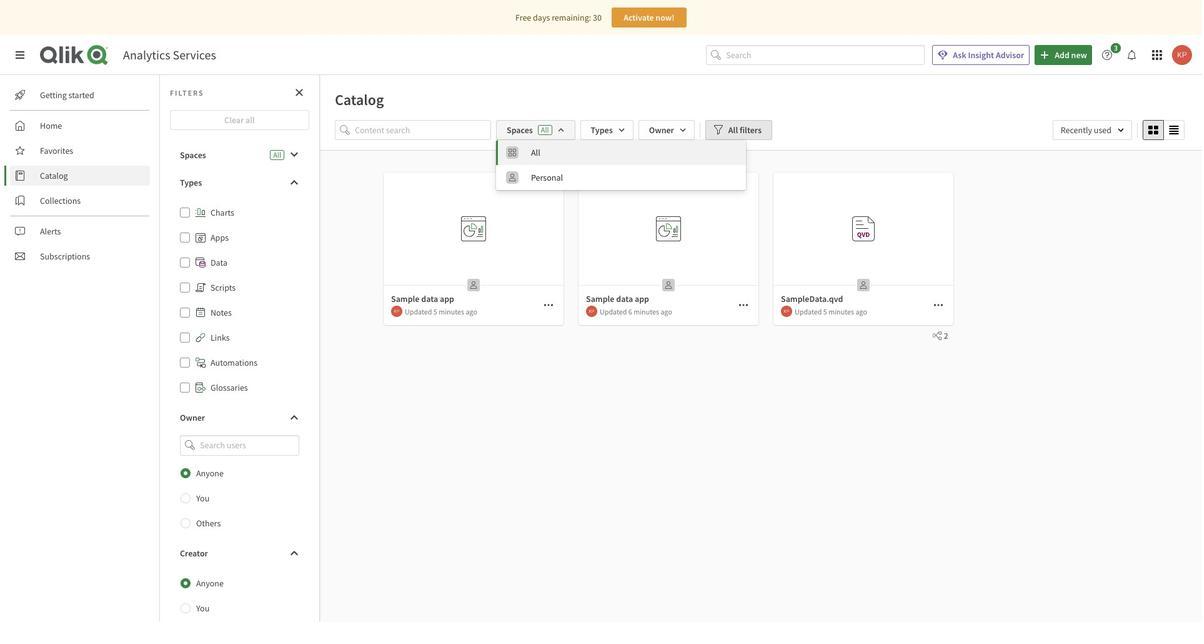 Task type: describe. For each thing, give the bounding box(es) containing it.
add new
[[1055, 49, 1088, 61]]

creator
[[180, 547, 208, 559]]

alerts
[[40, 226, 61, 237]]

app for 5
[[440, 293, 454, 304]]

you for the owner option group at bottom
[[196, 492, 210, 504]]

activate now! link
[[612, 8, 687, 28]]

updated 6 minutes ago
[[600, 307, 673, 316]]

glossaries
[[211, 382, 248, 393]]

sample data app for 5
[[391, 293, 454, 304]]

creator button
[[170, 543, 309, 563]]

you for "creator" option group
[[196, 602, 210, 614]]

30
[[593, 12, 602, 23]]

insight
[[969, 49, 995, 61]]

services
[[173, 47, 216, 63]]

navigation pane element
[[0, 80, 159, 271]]

types button inside filters region
[[580, 120, 634, 140]]

5 for sampledata.qvd
[[824, 307, 828, 316]]

data for 6
[[617, 293, 633, 304]]

links
[[211, 332, 230, 343]]

minutes for kendall parks icon for updated 5 minutes ago
[[439, 307, 465, 316]]

remaining:
[[552, 12, 592, 23]]

1 kendall parks element from the left
[[391, 306, 403, 317]]

free days remaining: 30
[[516, 12, 602, 23]]

0 vertical spatial owner button
[[639, 120, 695, 140]]

collections
[[40, 195, 81, 206]]

5 for sample data app
[[434, 307, 437, 316]]

1 vertical spatial spaces
[[180, 149, 206, 161]]

catalog inside navigation pane element
[[40, 170, 68, 181]]

all link
[[496, 140, 746, 165]]

sample for updated 5 minutes ago
[[391, 293, 420, 304]]

activate
[[624, 12, 654, 23]]

ask insight advisor button
[[933, 45, 1030, 65]]

personal link
[[496, 165, 746, 190]]

home
[[40, 120, 62, 131]]

2 kendall parks element from the left
[[586, 306, 598, 317]]

subscriptions
[[40, 251, 90, 262]]

now!
[[656, 12, 675, 23]]

all inside 'dropdown button'
[[729, 124, 738, 136]]

all element
[[531, 147, 739, 158]]

more actions image for "personal" element for 1st kendall parks element from the right
[[934, 300, 944, 310]]

analytics services element
[[123, 47, 216, 63]]

ask
[[954, 49, 967, 61]]

owner option group
[[170, 460, 309, 536]]

ask insight advisor
[[954, 49, 1025, 61]]

more actions image for "personal" element for second kendall parks element
[[739, 300, 749, 310]]

0 vertical spatial kendall parks image
[[1173, 45, 1193, 65]]

3 minutes from the left
[[829, 307, 855, 316]]

2
[[944, 330, 949, 341]]

days
[[533, 12, 550, 23]]

Search users text field
[[198, 435, 284, 455]]

personal element for second kendall parks element
[[659, 275, 679, 295]]

kendall parks image for updated 5 minutes ago
[[391, 306, 403, 317]]

6
[[629, 307, 633, 316]]

personal element inside personal link
[[531, 172, 739, 183]]

spaces inside filters region
[[507, 124, 533, 136]]

anyone for "creator" option group
[[196, 577, 224, 589]]

Search text field
[[727, 45, 925, 65]]

personal
[[531, 172, 563, 183]]

close sidebar menu image
[[15, 50, 25, 60]]

others
[[196, 517, 221, 529]]

types for "types" dropdown button inside filters region
[[591, 124, 613, 136]]

recently used
[[1061, 124, 1112, 136]]

add
[[1055, 49, 1070, 61]]

analytics
[[123, 47, 170, 63]]

1 horizontal spatial sampledata.qvd
[[851, 273, 903, 282]]

0 vertical spatial catalog
[[335, 90, 384, 109]]

data
[[211, 257, 228, 268]]



Task type: locate. For each thing, give the bounding box(es) containing it.
None field
[[170, 435, 309, 455]]

0 horizontal spatial sampledata.qvd
[[781, 293, 844, 304]]

1 horizontal spatial data
[[617, 293, 633, 304]]

personal element containing personal
[[531, 172, 739, 183]]

1 horizontal spatial app
[[635, 293, 649, 304]]

free
[[516, 12, 532, 23]]

more actions image
[[544, 300, 554, 310], [739, 300, 749, 310], [934, 300, 944, 310]]

owner button up all element
[[639, 120, 695, 140]]

1 horizontal spatial owner
[[649, 124, 674, 136]]

0 horizontal spatial kendall parks image
[[781, 306, 793, 317]]

anyone inside "creator" option group
[[196, 577, 224, 589]]

2 updated from the left
[[600, 307, 627, 316]]

you
[[196, 492, 210, 504], [196, 602, 210, 614]]

0 horizontal spatial ago
[[466, 307, 478, 316]]

kendall parks image for updated 6 minutes ago
[[586, 306, 598, 317]]

minutes for updated 6 minutes ago's kendall parks icon
[[634, 307, 660, 316]]

1 sample from the left
[[391, 293, 420, 304]]

1 vertical spatial kendall parks image
[[781, 306, 793, 317]]

anyone down search users text box
[[196, 467, 224, 479]]

analytics services
[[123, 47, 216, 63]]

0 horizontal spatial kendall parks element
[[391, 306, 403, 317]]

creator option group
[[170, 571, 309, 622]]

2 app from the left
[[635, 293, 649, 304]]

2 more actions image from the left
[[739, 300, 749, 310]]

owner up all element
[[649, 124, 674, 136]]

1 horizontal spatial sample
[[586, 293, 615, 304]]

updated for updated 6 minutes ago's kendall parks icon
[[600, 307, 627, 316]]

updated 5 minutes ago for sampledata.qvd
[[795, 307, 868, 316]]

Recently used field
[[1053, 120, 1133, 140]]

1 sample data app from the left
[[391, 293, 454, 304]]

getting started
[[40, 89, 94, 101]]

app for 6
[[635, 293, 649, 304]]

more actions image for third kendall parks element from the right "personal" element
[[544, 300, 554, 310]]

1 horizontal spatial owner button
[[639, 120, 695, 140]]

1 vertical spatial types button
[[170, 173, 309, 193]]

2 minutes from the left
[[634, 307, 660, 316]]

sample data app
[[391, 293, 454, 304], [586, 293, 649, 304]]

0 vertical spatial sampledata.qvd
[[851, 273, 903, 282]]

0 horizontal spatial types button
[[170, 173, 309, 193]]

getting
[[40, 89, 67, 101]]

getting started link
[[10, 85, 150, 105]]

alerts link
[[10, 221, 150, 241]]

personal element
[[531, 172, 739, 183], [464, 275, 484, 295], [659, 275, 679, 295], [854, 275, 874, 295]]

data for 5
[[421, 293, 438, 304]]

all
[[729, 124, 738, 136], [541, 125, 549, 134], [531, 147, 541, 158], [273, 150, 281, 159]]

anyone down creator on the bottom of page
[[196, 577, 224, 589]]

1 more actions image from the left
[[544, 300, 554, 310]]

1 horizontal spatial more actions image
[[739, 300, 749, 310]]

updated
[[405, 307, 432, 316], [600, 307, 627, 316], [795, 307, 822, 316]]

1 5 from the left
[[434, 307, 437, 316]]

0 vertical spatial owner
[[649, 124, 674, 136]]

0 horizontal spatial app
[[440, 293, 454, 304]]

1 horizontal spatial ago
[[661, 307, 673, 316]]

owner
[[649, 124, 674, 136], [180, 412, 205, 423]]

scripts
[[211, 282, 236, 293]]

2 ago from the left
[[661, 307, 673, 316]]

filters region
[[320, 118, 1203, 190]]

2 horizontal spatial minutes
[[829, 307, 855, 316]]

add new button
[[1035, 45, 1093, 65]]

0 horizontal spatial more actions image
[[544, 300, 554, 310]]

2 kendall parks image from the left
[[586, 306, 598, 317]]

1 vertical spatial anyone
[[196, 577, 224, 589]]

all filters button
[[706, 120, 773, 140]]

0 vertical spatial spaces
[[507, 124, 533, 136]]

ago for third kendall parks element from the right "personal" element
[[466, 307, 478, 316]]

1 horizontal spatial types
[[591, 124, 613, 136]]

updated 5 minutes ago
[[405, 307, 478, 316], [795, 307, 868, 316]]

2 button
[[928, 330, 949, 341]]

3 ago from the left
[[856, 307, 868, 316]]

catalog
[[335, 90, 384, 109], [40, 170, 68, 181]]

1 horizontal spatial 5
[[824, 307, 828, 316]]

0 vertical spatial types
[[591, 124, 613, 136]]

favorites link
[[10, 141, 150, 161]]

owner button up search users text box
[[170, 408, 309, 428]]

favorites
[[40, 145, 73, 156]]

sampledata.qvd
[[851, 273, 903, 282], [781, 293, 844, 304]]

2 you from the top
[[196, 602, 210, 614]]

1 horizontal spatial updated 5 minutes ago
[[795, 307, 868, 316]]

3
[[1115, 43, 1118, 53]]

1 minutes from the left
[[439, 307, 465, 316]]

personal element for 1st kendall parks element from the right
[[854, 275, 874, 295]]

activate now!
[[624, 12, 675, 23]]

types
[[591, 124, 613, 136], [180, 177, 202, 188]]

1 updated from the left
[[405, 307, 432, 316]]

all inside menu
[[531, 147, 541, 158]]

1 updated 5 minutes ago from the left
[[405, 307, 478, 316]]

1 horizontal spatial updated
[[600, 307, 627, 316]]

0 horizontal spatial owner
[[180, 412, 205, 423]]

updated 5 minutes ago for sample data app
[[405, 307, 478, 316]]

0 horizontal spatial 5
[[434, 307, 437, 316]]

spaces
[[507, 124, 533, 136], [180, 149, 206, 161]]

app
[[440, 293, 454, 304], [635, 293, 649, 304]]

2 sample data app from the left
[[586, 293, 649, 304]]

sample for updated 6 minutes ago
[[586, 293, 615, 304]]

used
[[1094, 124, 1112, 136]]

0 horizontal spatial minutes
[[439, 307, 465, 316]]

updated for kendall parks icon for updated 5 minutes ago
[[405, 307, 432, 316]]

subscriptions link
[[10, 246, 150, 266]]

owner for the topmost owner dropdown button
[[649, 124, 674, 136]]

menu containing all
[[496, 140, 746, 190]]

1 app from the left
[[440, 293, 454, 304]]

3 updated from the left
[[795, 307, 822, 316]]

collections link
[[10, 191, 150, 211]]

2 5 from the left
[[824, 307, 828, 316]]

filters
[[740, 124, 762, 136]]

3 kendall parks element from the left
[[781, 306, 793, 317]]

1 horizontal spatial catalog
[[335, 90, 384, 109]]

1 horizontal spatial types button
[[580, 120, 634, 140]]

sample data app for 6
[[586, 293, 649, 304]]

0 vertical spatial anyone
[[196, 467, 224, 479]]

ago for "personal" element for 1st kendall parks element from the right
[[856, 307, 868, 316]]

types button up charts at the top of page
[[170, 173, 309, 193]]

0 horizontal spatial spaces
[[180, 149, 206, 161]]

3 more actions image from the left
[[934, 300, 944, 310]]

advisor
[[996, 49, 1025, 61]]

2 sample from the left
[[586, 293, 615, 304]]

kendall parks element
[[391, 306, 403, 317], [586, 306, 598, 317], [781, 306, 793, 317]]

switch view group
[[1143, 120, 1185, 140]]

1 vertical spatial you
[[196, 602, 210, 614]]

1 horizontal spatial sample data app
[[586, 293, 649, 304]]

0 horizontal spatial owner button
[[170, 408, 309, 428]]

0 horizontal spatial updated 5 minutes ago
[[405, 307, 478, 316]]

2 updated 5 minutes ago from the left
[[795, 307, 868, 316]]

2 horizontal spatial updated
[[795, 307, 822, 316]]

0 horizontal spatial kendall parks image
[[391, 306, 403, 317]]

new
[[1072, 49, 1088, 61]]

anyone for the owner option group at bottom
[[196, 467, 224, 479]]

1 horizontal spatial spaces
[[507, 124, 533, 136]]

2 anyone from the top
[[196, 577, 224, 589]]

menu inside filters region
[[496, 140, 746, 190]]

searchbar element
[[707, 45, 925, 65]]

anyone
[[196, 467, 224, 479], [196, 577, 224, 589]]

ago
[[466, 307, 478, 316], [661, 307, 673, 316], [856, 307, 868, 316]]

kendall parks image
[[1173, 45, 1193, 65], [781, 306, 793, 317]]

anyone inside the owner option group
[[196, 467, 224, 479]]

types button up all element
[[580, 120, 634, 140]]

types inside filters region
[[591, 124, 613, 136]]

you inside "creator" option group
[[196, 602, 210, 614]]

kendall parks image
[[391, 306, 403, 317], [586, 306, 598, 317]]

0 horizontal spatial updated
[[405, 307, 432, 316]]

1 horizontal spatial kendall parks image
[[1173, 45, 1193, 65]]

data
[[421, 293, 438, 304], [617, 293, 633, 304]]

2 horizontal spatial ago
[[856, 307, 868, 316]]

you up others
[[196, 492, 210, 504]]

you down creator on the bottom of page
[[196, 602, 210, 614]]

3 button
[[1098, 43, 1125, 65]]

1 horizontal spatial kendall parks element
[[586, 306, 598, 317]]

owner button
[[639, 120, 695, 140], [170, 408, 309, 428]]

owner for the bottommost owner dropdown button
[[180, 412, 205, 423]]

catalog link
[[10, 166, 150, 186]]

1 ago from the left
[[466, 307, 478, 316]]

sample
[[391, 293, 420, 304], [586, 293, 615, 304]]

Content search text field
[[355, 120, 491, 140]]

started
[[69, 89, 94, 101]]

1 vertical spatial types
[[180, 177, 202, 188]]

1 vertical spatial owner button
[[170, 408, 309, 428]]

0 horizontal spatial sample
[[391, 293, 420, 304]]

2 horizontal spatial more actions image
[[934, 300, 944, 310]]

1 horizontal spatial kendall parks image
[[586, 306, 598, 317]]

0 horizontal spatial catalog
[[40, 170, 68, 181]]

0 horizontal spatial types
[[180, 177, 202, 188]]

0 horizontal spatial sample data app
[[391, 293, 454, 304]]

1 anyone from the top
[[196, 467, 224, 479]]

home link
[[10, 116, 150, 136]]

0 vertical spatial types button
[[580, 120, 634, 140]]

recently
[[1061, 124, 1093, 136]]

automations
[[211, 357, 258, 368]]

1 you from the top
[[196, 492, 210, 504]]

1 kendall parks image from the left
[[391, 306, 403, 317]]

owner up search users text box
[[180, 412, 205, 423]]

notes
[[211, 307, 232, 318]]

all filters
[[729, 124, 762, 136]]

2 data from the left
[[617, 293, 633, 304]]

1 vertical spatial owner
[[180, 412, 205, 423]]

personal element for third kendall parks element from the right
[[464, 275, 484, 295]]

filters
[[170, 88, 204, 97]]

1 horizontal spatial minutes
[[634, 307, 660, 316]]

minutes
[[439, 307, 465, 316], [634, 307, 660, 316], [829, 307, 855, 316]]

apps
[[211, 232, 229, 243]]

0 horizontal spatial data
[[421, 293, 438, 304]]

0 vertical spatial you
[[196, 492, 210, 504]]

menu
[[496, 140, 746, 190]]

types button
[[580, 120, 634, 140], [170, 173, 309, 193]]

1 vertical spatial catalog
[[40, 170, 68, 181]]

charts
[[211, 207, 234, 218]]

1 data from the left
[[421, 293, 438, 304]]

1 vertical spatial sampledata.qvd
[[781, 293, 844, 304]]

5
[[434, 307, 437, 316], [824, 307, 828, 316]]

owner inside filters region
[[649, 124, 674, 136]]

ago for "personal" element for second kendall parks element
[[661, 307, 673, 316]]

2 horizontal spatial kendall parks element
[[781, 306, 793, 317]]

you inside the owner option group
[[196, 492, 210, 504]]

types for bottommost "types" dropdown button
[[180, 177, 202, 188]]



Task type: vqa. For each thing, say whether or not it's contained in the screenshot.
Activate now! link
yes



